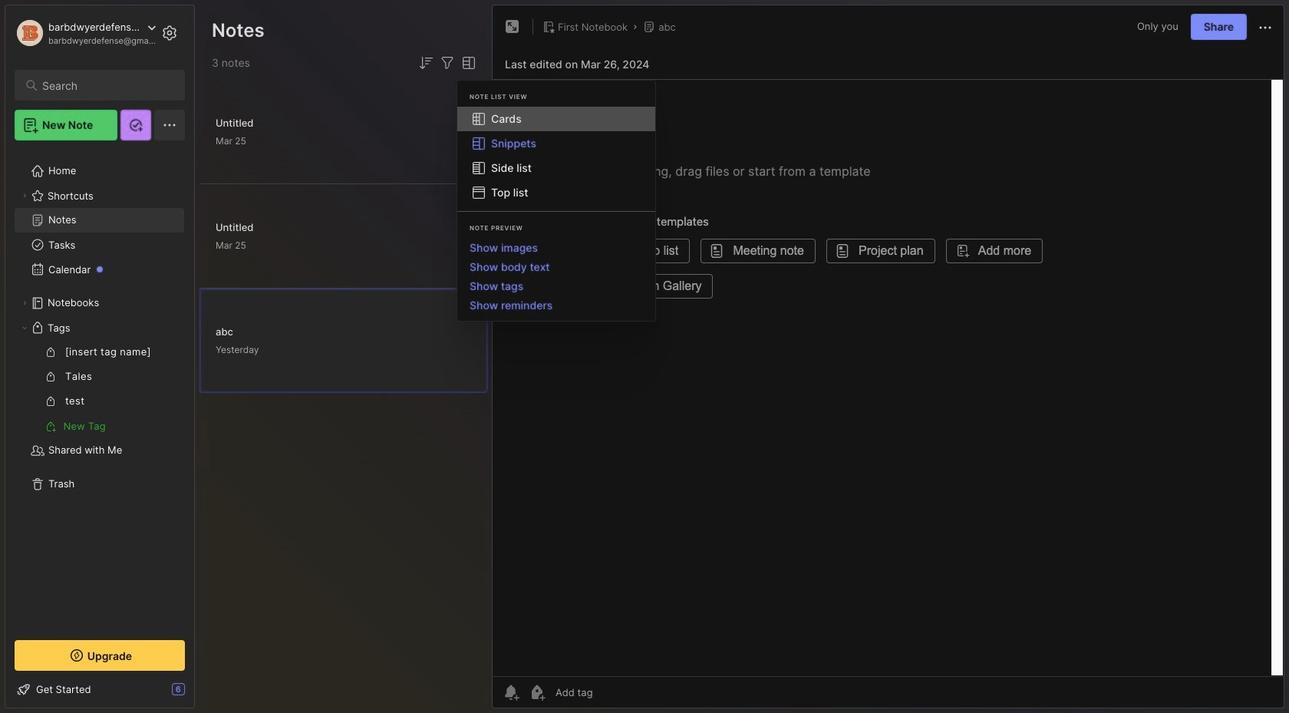 Task type: describe. For each thing, give the bounding box(es) containing it.
2 dropdown list menu from the top
[[458, 238, 656, 315]]

none search field inside main element
[[42, 76, 171, 94]]

View options field
[[457, 54, 478, 72]]

add a reminder image
[[502, 683, 520, 702]]

Search text field
[[42, 78, 171, 93]]

add filters image
[[438, 54, 457, 72]]

1 dropdown list menu from the top
[[458, 107, 656, 205]]

expand note image
[[504, 18, 522, 36]]

expand tags image
[[20, 323, 29, 332]]

Add filters field
[[438, 54, 457, 72]]

Add tag field
[[554, 686, 670, 699]]

group inside tree
[[15, 340, 184, 438]]

More actions field
[[1257, 17, 1275, 37]]

click to collapse image
[[194, 685, 205, 703]]



Task type: vqa. For each thing, say whether or not it's contained in the screenshot.
Add tag field at the bottom
yes



Task type: locate. For each thing, give the bounding box(es) containing it.
settings image
[[160, 24, 179, 42]]

menu item
[[458, 107, 656, 131]]

main element
[[0, 0, 200, 713]]

note window element
[[492, 5, 1285, 712]]

tree inside main element
[[5, 150, 194, 626]]

Note Editor text field
[[493, 79, 1284, 676]]

Account field
[[15, 18, 157, 48]]

dropdown list menu
[[458, 107, 656, 205], [458, 238, 656, 315]]

Sort options field
[[417, 54, 435, 72]]

more actions image
[[1257, 18, 1275, 37]]

group
[[15, 340, 184, 438]]

expand notebooks image
[[20, 299, 29, 308]]

Help and Learning task checklist field
[[5, 677, 194, 702]]

0 vertical spatial dropdown list menu
[[458, 107, 656, 205]]

tree
[[5, 150, 194, 626]]

add tag image
[[528, 683, 547, 702]]

1 vertical spatial dropdown list menu
[[458, 238, 656, 315]]

None search field
[[42, 76, 171, 94]]



